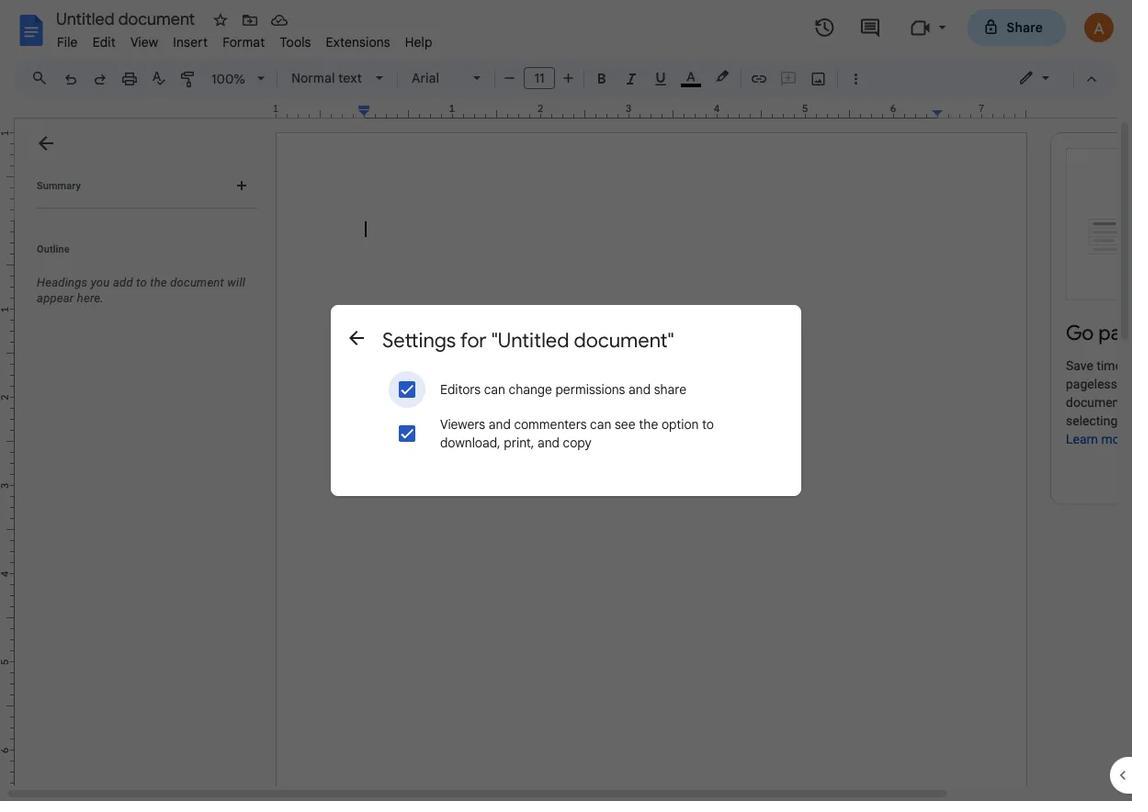 Task type: vqa. For each thing, say whether or not it's contained in the screenshot.
pag
yes



Task type: describe. For each thing, give the bounding box(es) containing it.
menu bar banner
[[0, 0, 1132, 801]]

menu bar inside "menu bar" banner
[[50, 24, 440, 54]]

top margin image
[[0, 133, 14, 226]]

save time fo learn more
[[1066, 358, 1132, 447]]

pag
[[1099, 320, 1132, 346]]

time
[[1097, 358, 1122, 374]]

fo
[[1125, 358, 1132, 374]]

learn more link
[[1066, 432, 1131, 447]]

Star checkbox
[[208, 7, 233, 33]]

Rename text field
[[50, 7, 206, 29]]



Task type: locate. For each thing, give the bounding box(es) containing it.
document with wide table extending beyond text width image
[[1066, 148, 1132, 300]]

more
[[1101, 432, 1131, 447]]

share. private to only me. image
[[983, 19, 999, 35]]

right margin image
[[933, 104, 1025, 118]]

learn
[[1066, 432, 1098, 447]]

go
[[1066, 320, 1094, 346]]

go pag application
[[0, 0, 1132, 801]]

menu bar
[[50, 24, 440, 54]]

go pag
[[1066, 320, 1132, 346]]

main toolbar
[[54, 0, 870, 479]]

save
[[1066, 358, 1093, 374]]

left margin image
[[277, 104, 369, 118]]

go pag list
[[1050, 132, 1132, 505]]

Menus field
[[23, 65, 63, 91]]



